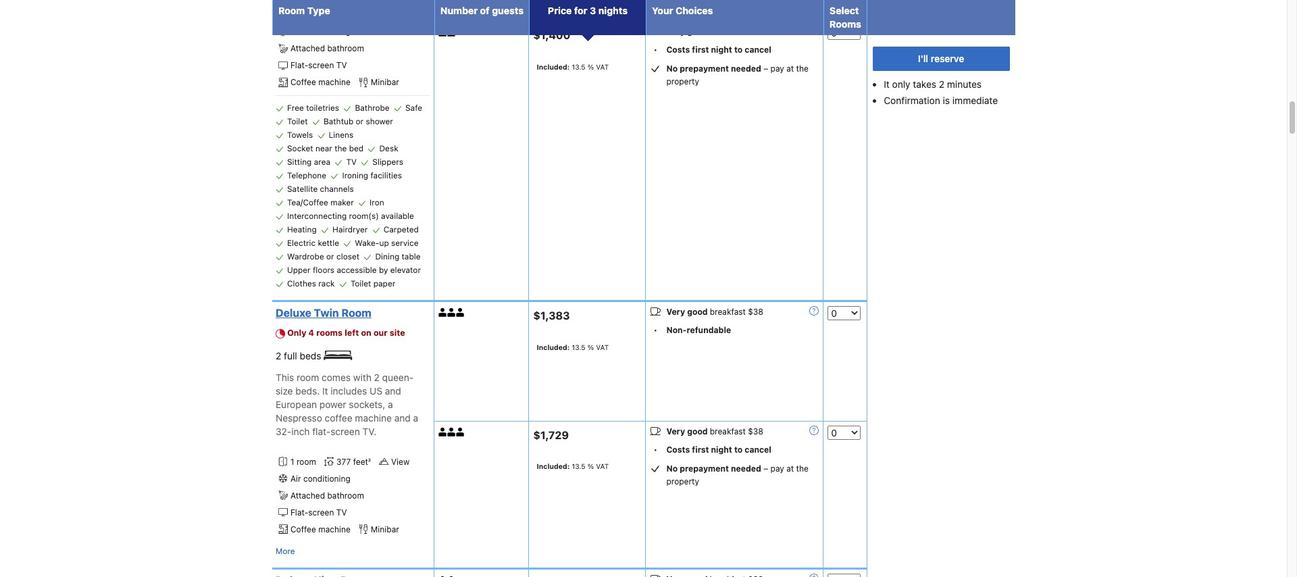 Task type: vqa. For each thing, say whether or not it's contained in the screenshot.
topmost to
yes



Task type: locate. For each thing, give the bounding box(es) containing it.
more
[[276, 546, 295, 556]]

2 flat- from the top
[[291, 507, 308, 517]]

tv up toiletries
[[336, 60, 347, 70]]

0 vertical spatial costs
[[667, 45, 690, 55]]

2 attached from the top
[[291, 490, 325, 501]]

no prepayment needed for $1,400
[[667, 64, 761, 74]]

1 vertical spatial included:
[[537, 343, 570, 351]]

%
[[588, 63, 594, 71], [588, 343, 594, 351], [588, 462, 594, 471]]

no prepayment needed
[[667, 64, 761, 74], [667, 463, 761, 473]]

to for $1,400
[[734, 45, 743, 55]]

1 vertical spatial –
[[764, 463, 768, 473]]

toilet down accessible
[[351, 279, 371, 289]]

breakfast for $1,400
[[710, 27, 746, 37]]

room for attached
[[297, 10, 316, 20]]

prepayment for $1,400
[[680, 64, 729, 74]]

flat- up free
[[291, 60, 308, 70]]

3 good from the top
[[687, 426, 708, 436]]

1 needed from the top
[[731, 64, 761, 74]]

0 vertical spatial very good breakfast $38
[[667, 27, 763, 37]]

rack
[[318, 279, 335, 289]]

0 vertical spatial 1 room
[[291, 10, 316, 20]]

costs first night to cancel
[[667, 45, 771, 55], [667, 444, 771, 454]]

2 air from the top
[[291, 474, 301, 484]]

1 horizontal spatial or
[[356, 116, 364, 127]]

– for $1,729
[[764, 463, 768, 473]]

1 vertical spatial minibar
[[371, 524, 399, 534]]

toilet for toilet
[[287, 116, 308, 127]]

1 vertical spatial attached bathroom
[[291, 490, 364, 501]]

0 vertical spatial more details on meals and payment options image
[[810, 26, 819, 35]]

at for $1,400
[[787, 64, 794, 74]]

2 vertical spatial very
[[667, 426, 685, 436]]

1 horizontal spatial room
[[342, 307, 372, 319]]

1 pay from the top
[[771, 64, 784, 74]]

0 vertical spatial night
[[711, 45, 732, 55]]

2 good from the top
[[687, 307, 708, 317]]

1 property from the top
[[667, 77, 699, 87]]

1 13.5 from the top
[[572, 63, 586, 71]]

included: down $1,383
[[537, 343, 570, 351]]

1 vertical spatial coffee machine
[[291, 524, 351, 534]]

included: for $1,400
[[537, 63, 570, 71]]

0 vertical spatial flat-
[[291, 60, 308, 70]]

1 vertical spatial toilet
[[351, 279, 371, 289]]

1 vertical spatial breakfast
[[710, 307, 746, 317]]

2 vertical spatial good
[[687, 426, 708, 436]]

1 very from the top
[[667, 27, 685, 37]]

wardrobe
[[287, 252, 324, 262]]

flat- up more
[[291, 507, 308, 517]]

– for $1,400
[[764, 64, 768, 74]]

attached
[[291, 43, 325, 54], [291, 490, 325, 501]]

no for $1,400
[[667, 64, 678, 74]]

1 vertical spatial the
[[335, 143, 347, 154]]

tv up ironing
[[346, 157, 357, 167]]

0 vertical spatial conditioning
[[303, 27, 351, 37]]

accessible
[[337, 265, 377, 275]]

1 conditioning from the top
[[303, 27, 351, 37]]

room type
[[278, 5, 330, 16]]

1 included: 13.5 % vat from the top
[[537, 63, 609, 71]]

2 vertical spatial $38
[[748, 426, 763, 436]]

1 down inch
[[291, 457, 294, 467]]

coffee up free
[[291, 77, 316, 87]]

cancel
[[745, 45, 771, 55], [745, 444, 771, 454]]

3 included: from the top
[[537, 462, 570, 471]]

1 vertical spatial no prepayment needed
[[667, 463, 761, 473]]

2 very from the top
[[667, 307, 685, 317]]

1 $38 from the top
[[748, 27, 763, 37]]

good
[[687, 27, 708, 37], [687, 307, 708, 317], [687, 426, 708, 436]]

0 vertical spatial needed
[[731, 64, 761, 74]]

screen
[[308, 60, 334, 70], [331, 426, 360, 437], [308, 507, 334, 517]]

included: 13.5 % vat for $1,729
[[537, 462, 609, 471]]

2 to from the top
[[734, 444, 743, 454]]

2 vertical spatial %
[[588, 462, 594, 471]]

0 vertical spatial 13.5
[[572, 63, 586, 71]]

occupancy image
[[439, 28, 447, 37], [447, 28, 456, 37], [439, 308, 447, 317], [447, 308, 456, 317], [456, 308, 465, 317], [439, 427, 447, 436], [447, 427, 456, 436]]

2 cancel from the top
[[745, 444, 771, 454]]

pay for $1,729
[[771, 463, 784, 473]]

2 13.5 from the top
[[572, 343, 586, 351]]

1 included: from the top
[[537, 63, 570, 71]]

0 vertical spatial – pay at the property
[[667, 64, 809, 87]]

2 prepayment from the top
[[680, 463, 729, 473]]

included: 13.5 % vat
[[537, 63, 609, 71], [537, 343, 609, 351], [537, 462, 609, 471]]

air down room type
[[291, 27, 301, 37]]

night
[[711, 45, 732, 55], [711, 444, 732, 454]]

3 % from the top
[[588, 462, 594, 471]]

0 horizontal spatial or
[[326, 252, 334, 262]]

2 no from the top
[[667, 463, 678, 473]]

a
[[388, 399, 393, 410], [413, 412, 418, 424]]

included: 13.5 % vat down $1,400
[[537, 63, 609, 71]]

needed for $1,400
[[731, 64, 761, 74]]

3
[[590, 5, 596, 16]]

vat for $1,729
[[596, 462, 609, 471]]

1 vertical spatial included: 13.5 % vat
[[537, 343, 609, 351]]

bathroom down type
[[327, 43, 364, 54]]

1 • from the top
[[654, 45, 658, 55]]

breakfast for $1,729
[[710, 426, 746, 436]]

2 1 room from the top
[[291, 457, 316, 467]]

0 horizontal spatial it
[[322, 385, 328, 397]]

2 property from the top
[[667, 476, 699, 486]]

room up "left"
[[342, 307, 372, 319]]

3 breakfast from the top
[[710, 426, 746, 436]]

0 vertical spatial included: 13.5 % vat
[[537, 63, 609, 71]]

machine
[[318, 77, 351, 87], [355, 412, 392, 424], [318, 524, 351, 534]]

more details on meals and payment options image for $1,400
[[810, 26, 819, 35]]

1 for air
[[291, 457, 294, 467]]

ironing facilities
[[342, 170, 402, 181]]

$38 for $1,400
[[748, 27, 763, 37]]

or for wardrobe
[[326, 252, 334, 262]]

1 vertical spatial 1 room
[[291, 457, 316, 467]]

0 vertical spatial •
[[654, 45, 658, 55]]

1 1 from the top
[[291, 10, 294, 20]]

facilities
[[371, 170, 402, 181]]

attached bathroom down 377
[[291, 490, 364, 501]]

2 flat-screen tv from the top
[[291, 507, 347, 517]]

0 vertical spatial air
[[291, 27, 301, 37]]

attached up more
[[291, 490, 325, 501]]

2 vat from the top
[[596, 343, 609, 351]]

$1,729
[[533, 429, 569, 441]]

needed
[[731, 64, 761, 74], [731, 463, 761, 473]]

first
[[692, 45, 709, 55], [692, 444, 709, 454]]

2 horizontal spatial 2
[[939, 78, 945, 90]]

2 at from the top
[[787, 463, 794, 473]]

1 vertical spatial property
[[667, 476, 699, 486]]

tea/coffee maker
[[287, 197, 354, 208]]

2 no prepayment needed from the top
[[667, 463, 761, 473]]

very good breakfast $38
[[667, 27, 763, 37], [667, 307, 763, 317], [667, 426, 763, 436]]

0 vertical spatial pay
[[771, 64, 784, 74]]

the for $1,400
[[796, 64, 809, 74]]

air conditioning down type
[[291, 27, 351, 37]]

1 vertical spatial machine
[[355, 412, 392, 424]]

hairdryer
[[332, 224, 368, 235]]

1 no prepayment needed from the top
[[667, 64, 761, 74]]

3 very from the top
[[667, 426, 685, 436]]

2 vertical spatial included:
[[537, 462, 570, 471]]

1 more details on meals and payment options image from the top
[[810, 26, 819, 35]]

room left type
[[278, 5, 305, 16]]

2 inside it only takes 2 minutes confirmation is immediate
[[939, 78, 945, 90]]

• for $1,400
[[654, 45, 658, 55]]

1 horizontal spatial toilet
[[351, 279, 371, 289]]

flat-screen tv up more
[[291, 507, 347, 517]]

very for $1,400
[[667, 27, 685, 37]]

conditioning
[[303, 27, 351, 37], [303, 474, 351, 484]]

coffee machine up more
[[291, 524, 351, 534]]

1 vertical spatial costs
[[667, 444, 690, 454]]

0 vertical spatial minibar
[[371, 77, 399, 87]]

3 vat from the top
[[596, 462, 609, 471]]

included:
[[537, 63, 570, 71], [537, 343, 570, 351], [537, 462, 570, 471]]

bathroom
[[327, 43, 364, 54], [327, 490, 364, 501]]

2 vertical spatial breakfast
[[710, 426, 746, 436]]

slippers
[[373, 157, 403, 167]]

only
[[287, 328, 306, 338]]

0 vertical spatial coffee
[[291, 77, 316, 87]]

1 costs first night to cancel from the top
[[667, 45, 771, 55]]

channels
[[320, 184, 354, 194]]

on
[[361, 328, 371, 338]]

1 – from the top
[[764, 64, 768, 74]]

2 bathroom from the top
[[327, 490, 364, 501]]

conditioning down 377
[[303, 474, 351, 484]]

$38 for $1,729
[[748, 426, 763, 436]]

0 vertical spatial costs first night to cancel
[[667, 45, 771, 55]]

1 attached bathroom from the top
[[291, 43, 364, 54]]

a right sockets,
[[388, 399, 393, 410]]

– pay at the property
[[667, 64, 809, 87], [667, 463, 809, 486]]

1 horizontal spatial it
[[884, 78, 890, 90]]

costs first night to cancel for $1,400
[[667, 45, 771, 55]]

costs for $1,400
[[667, 45, 690, 55]]

0 vertical spatial bathroom
[[327, 43, 364, 54]]

1 vertical spatial flat-screen tv
[[291, 507, 347, 517]]

2 conditioning from the top
[[303, 474, 351, 484]]

air
[[291, 27, 301, 37], [291, 474, 301, 484]]

3 • from the top
[[654, 444, 658, 454]]

2 vertical spatial more details on meals and payment options image
[[810, 574, 819, 577]]

0 vertical spatial no
[[667, 64, 678, 74]]

2 needed from the top
[[731, 463, 761, 473]]

1 vertical spatial coffee
[[291, 524, 316, 534]]

1 vertical spatial 13.5
[[572, 343, 586, 351]]

1 prepayment from the top
[[680, 64, 729, 74]]

0 vertical spatial at
[[787, 64, 794, 74]]

0 vertical spatial it
[[884, 78, 890, 90]]

3 included: 13.5 % vat from the top
[[537, 462, 609, 471]]

2 first from the top
[[692, 444, 709, 454]]

it only takes 2 minutes confirmation is immediate
[[884, 78, 998, 106]]

1 at from the top
[[787, 64, 794, 74]]

0 vertical spatial 2
[[939, 78, 945, 90]]

power
[[320, 399, 346, 410]]

tv
[[336, 60, 347, 70], [346, 157, 357, 167], [336, 507, 347, 517]]

1 air conditioning from the top
[[291, 27, 351, 37]]

tv.
[[363, 426, 377, 437]]

2 vertical spatial the
[[796, 463, 809, 473]]

toilet down free
[[287, 116, 308, 127]]

it left only
[[884, 78, 890, 90]]

2
[[939, 78, 945, 90], [276, 350, 281, 362], [374, 372, 380, 383]]

twin
[[314, 307, 339, 319]]

% for $1,400
[[588, 63, 594, 71]]

3 very good breakfast $38 from the top
[[667, 426, 763, 436]]

bed
[[349, 143, 364, 154]]

rooms
[[830, 18, 861, 30]]

0 vertical spatial tv
[[336, 60, 347, 70]]

1 breakfast from the top
[[710, 27, 746, 37]]

it up power
[[322, 385, 328, 397]]

1 vertical spatial prepayment
[[680, 463, 729, 473]]

0 vertical spatial no prepayment needed
[[667, 64, 761, 74]]

–
[[764, 64, 768, 74], [764, 463, 768, 473]]

1 vertical spatial flat-
[[291, 507, 308, 517]]

2 left full
[[276, 350, 281, 362]]

more details on meals and payment options image
[[810, 26, 819, 35], [810, 425, 819, 435], [810, 574, 819, 577]]

1 vertical spatial bathroom
[[327, 490, 364, 501]]

3 13.5 from the top
[[572, 462, 586, 471]]

0 vertical spatial room
[[278, 5, 305, 16]]

guests
[[492, 5, 524, 16]]

1 vertical spatial no
[[667, 463, 678, 473]]

2 breakfast from the top
[[710, 307, 746, 317]]

bathrobe
[[355, 103, 390, 113]]

1 coffee machine from the top
[[291, 77, 351, 87]]

2 coffee machine from the top
[[291, 524, 351, 534]]

bathtub or shower
[[324, 116, 393, 127]]

2 vertical spatial 13.5
[[572, 462, 586, 471]]

0 horizontal spatial toilet
[[287, 116, 308, 127]]

1 first from the top
[[692, 45, 709, 55]]

0 horizontal spatial a
[[388, 399, 393, 410]]

comes
[[322, 372, 351, 383]]

a down queen-
[[413, 412, 418, 424]]

property for $1,400
[[667, 77, 699, 87]]

1 bathroom from the top
[[327, 43, 364, 54]]

1 % from the top
[[588, 63, 594, 71]]

2 – from the top
[[764, 463, 768, 473]]

2 more details on meals and payment options image from the top
[[810, 425, 819, 435]]

the for $1,729
[[796, 463, 809, 473]]

costs
[[667, 45, 690, 55], [667, 444, 690, 454]]

attached bathroom down type
[[291, 43, 364, 54]]

0 vertical spatial or
[[356, 116, 364, 127]]

2 air conditioning from the top
[[291, 474, 351, 484]]

coffee machine up toiletries
[[291, 77, 351, 87]]

0 vertical spatial flat-screen tv
[[291, 60, 347, 70]]

2 pay from the top
[[771, 463, 784, 473]]

1 to from the top
[[734, 45, 743, 55]]

price
[[548, 5, 572, 16]]

interconnecting
[[287, 211, 347, 221]]

0 vertical spatial coffee machine
[[291, 77, 351, 87]]

3 $38 from the top
[[748, 426, 763, 436]]

i'll reserve button
[[873, 47, 1010, 71]]

1 vertical spatial pay
[[771, 463, 784, 473]]

toilet for toilet paper
[[351, 279, 371, 289]]

1 room
[[291, 10, 316, 20], [291, 457, 316, 467]]

linens
[[329, 130, 354, 140]]

2 included: from the top
[[537, 343, 570, 351]]

0 vertical spatial attached bathroom
[[291, 43, 364, 54]]

2 costs first night to cancel from the top
[[667, 444, 771, 454]]

1 vertical spatial air conditioning
[[291, 474, 351, 484]]

1 1 room from the top
[[291, 10, 316, 20]]

vat
[[596, 63, 609, 71], [596, 343, 609, 351], [596, 462, 609, 471]]

minutes
[[947, 78, 982, 90]]

queen-
[[382, 372, 414, 383]]

non-refundable
[[667, 325, 731, 335]]

included: down $1,729
[[537, 462, 570, 471]]

1 vertical spatial costs first night to cancel
[[667, 444, 771, 454]]

and
[[385, 385, 401, 397], [394, 412, 411, 424]]

included: 13.5 % vat down $1,383
[[537, 343, 609, 351]]

2 1 from the top
[[291, 457, 294, 467]]

1 vertical spatial conditioning
[[303, 474, 351, 484]]

$38
[[748, 27, 763, 37], [748, 307, 763, 317], [748, 426, 763, 436]]

1 vertical spatial very good breakfast $38
[[667, 307, 763, 317]]

1 – pay at the property from the top
[[667, 64, 809, 87]]

nespresso
[[276, 412, 322, 424]]

by
[[379, 265, 388, 275]]

0 vertical spatial first
[[692, 45, 709, 55]]

2 vertical spatial tv
[[336, 507, 347, 517]]

upper floors accessible by elevator
[[287, 265, 421, 275]]

area
[[314, 157, 330, 167]]

0 vertical spatial prepayment
[[680, 64, 729, 74]]

or down kettle
[[326, 252, 334, 262]]

1 no from the top
[[667, 64, 678, 74]]

tv down 377
[[336, 507, 347, 517]]

1 left type
[[291, 10, 294, 20]]

room
[[297, 10, 316, 20], [297, 372, 319, 383], [297, 457, 316, 467]]

attached down room type
[[291, 43, 325, 54]]

1 vertical spatial $38
[[748, 307, 763, 317]]

1 very good breakfast $38 from the top
[[667, 27, 763, 37]]

air down inch
[[291, 474, 301, 484]]

13.5 for $1,383
[[572, 343, 586, 351]]

2 night from the top
[[711, 444, 732, 454]]

included: 13.5 % vat down $1,729
[[537, 462, 609, 471]]

1 for attached
[[291, 10, 294, 20]]

2 minibar from the top
[[371, 524, 399, 534]]

included: down $1,400
[[537, 63, 570, 71]]

2 coffee from the top
[[291, 524, 316, 534]]

inch
[[291, 426, 310, 437]]

2 % from the top
[[588, 343, 594, 351]]

0 vertical spatial screen
[[308, 60, 334, 70]]

room inside this room comes with 2 queen- size beds. it includes us and european power sockets, a nespresso coffee machine and a 32-inch flat-screen tv.
[[297, 372, 319, 383]]

1 horizontal spatial 2
[[374, 372, 380, 383]]

toiletries
[[306, 103, 339, 113]]

flat-screen tv up toiletries
[[291, 60, 347, 70]]

included: for $1,383
[[537, 343, 570, 351]]

0 vertical spatial the
[[796, 64, 809, 74]]

0 vertical spatial room
[[297, 10, 316, 20]]

rooms
[[316, 328, 343, 338]]

number of guests
[[440, 5, 524, 16]]

1 vertical spatial room
[[297, 372, 319, 383]]

•
[[654, 45, 658, 55], [654, 325, 658, 335], [654, 444, 658, 454]]

0 vertical spatial attached
[[291, 43, 325, 54]]

2 costs from the top
[[667, 444, 690, 454]]

2 vertical spatial 2
[[374, 372, 380, 383]]

0 vertical spatial toilet
[[287, 116, 308, 127]]

2 included: 13.5 % vat from the top
[[537, 343, 609, 351]]

free toiletries
[[287, 103, 339, 113]]

it inside this room comes with 2 queen- size beds. it includes us and european power sockets, a nespresso coffee machine and a 32-inch flat-screen tv.
[[322, 385, 328, 397]]

• for $1,729
[[654, 444, 658, 454]]

room(s)
[[349, 211, 379, 221]]

1 vertical spatial to
[[734, 444, 743, 454]]

minibar
[[371, 77, 399, 87], [371, 524, 399, 534]]

1 vat from the top
[[596, 63, 609, 71]]

is
[[943, 95, 950, 106]]

2 – pay at the property from the top
[[667, 463, 809, 486]]

coffee up more
[[291, 524, 316, 534]]

2 up us
[[374, 372, 380, 383]]

our
[[374, 328, 388, 338]]

2 attached bathroom from the top
[[291, 490, 364, 501]]

1 vertical spatial more details on meals and payment options image
[[810, 425, 819, 435]]

0 vertical spatial cancel
[[745, 45, 771, 55]]

– pay at the property for $1,729
[[667, 463, 809, 486]]

air conditioning down 377
[[291, 474, 351, 484]]

1 costs from the top
[[667, 45, 690, 55]]

13.5 for $1,729
[[572, 462, 586, 471]]

pay
[[771, 64, 784, 74], [771, 463, 784, 473]]

1 good from the top
[[687, 27, 708, 37]]

ironing
[[342, 170, 368, 181]]

1 vertical spatial screen
[[331, 426, 360, 437]]

1 night from the top
[[711, 45, 732, 55]]

conditioning down type
[[303, 27, 351, 37]]

0 vertical spatial –
[[764, 64, 768, 74]]

1 horizontal spatial a
[[413, 412, 418, 424]]

bathroom down 377
[[327, 490, 364, 501]]

prepayment
[[680, 64, 729, 74], [680, 463, 729, 473]]

2 vertical spatial very good breakfast $38
[[667, 426, 763, 436]]

2 up the is
[[939, 78, 945, 90]]

1 cancel from the top
[[745, 45, 771, 55]]

or down bathrobe
[[356, 116, 364, 127]]



Task type: describe. For each thing, give the bounding box(es) containing it.
1 air from the top
[[291, 27, 301, 37]]

bathtub
[[324, 116, 354, 127]]

2 vertical spatial machine
[[318, 524, 351, 534]]

to for $1,729
[[734, 444, 743, 454]]

wake-up service
[[355, 238, 419, 248]]

included: 13.5 % vat for $1,383
[[537, 343, 609, 351]]

desk
[[379, 143, 398, 154]]

good for $1,400
[[687, 27, 708, 37]]

near
[[315, 143, 332, 154]]

tea/coffee
[[287, 197, 328, 208]]

machine inside this room comes with 2 queen- size beds. it includes us and european power sockets, a nespresso coffee machine and a 32-inch flat-screen tv.
[[355, 412, 392, 424]]

night for $1,400
[[711, 45, 732, 55]]

4
[[309, 328, 314, 338]]

it inside it only takes 2 minutes confirmation is immediate
[[884, 78, 890, 90]]

occupancy image
[[456, 427, 465, 436]]

includes
[[331, 385, 367, 397]]

type
[[307, 5, 330, 16]]

socket
[[287, 143, 313, 154]]

closet
[[336, 252, 360, 262]]

2 • from the top
[[654, 325, 658, 335]]

cancel for $1,400
[[745, 45, 771, 55]]

1 vertical spatial room
[[342, 307, 372, 319]]

beds
[[300, 350, 321, 362]]

13.5 for $1,400
[[572, 63, 586, 71]]

room for air
[[297, 457, 316, 467]]

confirmation
[[884, 95, 940, 106]]

0 vertical spatial and
[[385, 385, 401, 397]]

deluxe twin room link
[[276, 306, 427, 320]]

costs for $1,729
[[667, 444, 690, 454]]

prepayment for $1,729
[[680, 463, 729, 473]]

$1,383
[[533, 309, 570, 322]]

needed for $1,729
[[731, 463, 761, 473]]

with
[[353, 372, 371, 383]]

% for $1,729
[[588, 462, 594, 471]]

2 $38 from the top
[[748, 307, 763, 317]]

at for $1,729
[[787, 463, 794, 473]]

immediate
[[953, 95, 998, 106]]

1 room for air
[[291, 457, 316, 467]]

vat for $1,383
[[596, 343, 609, 351]]

night for $1,729
[[711, 444, 732, 454]]

32-
[[276, 426, 291, 437]]

included: for $1,729
[[537, 462, 570, 471]]

your
[[652, 5, 673, 16]]

for
[[574, 5, 588, 16]]

socket near the bed
[[287, 143, 364, 154]]

0 vertical spatial machine
[[318, 77, 351, 87]]

select rooms
[[830, 5, 861, 30]]

2 vertical spatial screen
[[308, 507, 334, 517]]

1 vertical spatial tv
[[346, 157, 357, 167]]

number
[[440, 5, 478, 16]]

1 attached from the top
[[291, 43, 325, 54]]

377
[[336, 457, 351, 467]]

takes
[[913, 78, 936, 90]]

more link
[[276, 544, 295, 558]]

only 4 rooms left on our site
[[287, 328, 405, 338]]

$1,400
[[533, 29, 570, 41]]

electric
[[287, 238, 316, 248]]

heating
[[287, 224, 317, 235]]

site
[[390, 328, 405, 338]]

european
[[276, 399, 317, 410]]

left
[[345, 328, 359, 338]]

satellite channels
[[287, 184, 354, 194]]

first for $1,729
[[692, 444, 709, 454]]

sockets,
[[349, 399, 385, 410]]

very good breakfast $38 for $1,400
[[667, 27, 763, 37]]

this
[[276, 372, 294, 383]]

sitting area
[[287, 157, 330, 167]]

1 flat- from the top
[[291, 60, 308, 70]]

i'll reserve
[[918, 53, 964, 64]]

cancel for $1,729
[[745, 444, 771, 454]]

or for bathtub
[[356, 116, 364, 127]]

377 feet²
[[336, 457, 371, 467]]

refundable
[[687, 325, 731, 335]]

clothes rack
[[287, 279, 335, 289]]

beds.
[[295, 385, 320, 397]]

feet²
[[353, 457, 371, 467]]

no prepayment needed for $1,729
[[667, 463, 761, 473]]

select
[[830, 5, 859, 16]]

kettle
[[318, 238, 339, 248]]

first for $1,400
[[692, 45, 709, 55]]

only
[[892, 78, 911, 90]]

3 more details on meals and payment options image from the top
[[810, 574, 819, 577]]

non-
[[667, 325, 687, 335]]

property for $1,729
[[667, 476, 699, 486]]

nights
[[598, 5, 628, 16]]

costs first night to cancel for $1,729
[[667, 444, 771, 454]]

vat for $1,400
[[596, 63, 609, 71]]

sitting
[[287, 157, 312, 167]]

floors
[[313, 265, 335, 275]]

very good breakfast $38 for $1,729
[[667, 426, 763, 436]]

0 vertical spatial a
[[388, 399, 393, 410]]

shower
[[366, 116, 393, 127]]

choices
[[676, 5, 713, 16]]

satellite
[[287, 184, 318, 194]]

wake-
[[355, 238, 379, 248]]

full
[[284, 350, 297, 362]]

of
[[480, 5, 490, 16]]

dining table
[[375, 252, 421, 262]]

% for $1,383
[[588, 343, 594, 351]]

wardrobe or closet
[[287, 252, 360, 262]]

up
[[379, 238, 389, 248]]

more details on meals and payment options image
[[810, 306, 819, 316]]

good for $1,729
[[687, 426, 708, 436]]

deluxe
[[276, 307, 311, 319]]

1 minibar from the top
[[371, 77, 399, 87]]

1 flat-screen tv from the top
[[291, 60, 347, 70]]

toilet paper
[[351, 279, 395, 289]]

very for $1,729
[[667, 426, 685, 436]]

1 vertical spatial and
[[394, 412, 411, 424]]

included: 13.5 % vat for $1,400
[[537, 63, 609, 71]]

table
[[402, 252, 421, 262]]

1 coffee from the top
[[291, 77, 316, 87]]

2 inside this room comes with 2 queen- size beds. it includes us and european power sockets, a nespresso coffee machine and a 32-inch flat-screen tv.
[[374, 372, 380, 383]]

deluxe twin room
[[276, 307, 372, 319]]

0 horizontal spatial room
[[278, 5, 305, 16]]

– pay at the property for $1,400
[[667, 64, 809, 87]]

upper
[[287, 265, 311, 275]]

2 very good breakfast $38 from the top
[[667, 307, 763, 317]]

dining
[[375, 252, 399, 262]]

more details on meals and payment options image for $1,729
[[810, 425, 819, 435]]

interconnecting room(s) available
[[287, 211, 414, 221]]

clothes
[[287, 279, 316, 289]]

no for $1,729
[[667, 463, 678, 473]]

free
[[287, 103, 304, 113]]

elevator
[[390, 265, 421, 275]]

us
[[370, 385, 382, 397]]

0 horizontal spatial 2
[[276, 350, 281, 362]]

1 room for attached
[[291, 10, 316, 20]]

screen inside this room comes with 2 queen- size beds. it includes us and european power sockets, a nespresso coffee machine and a 32-inch flat-screen tv.
[[331, 426, 360, 437]]

available
[[381, 211, 414, 221]]

2 full beds
[[276, 350, 324, 362]]

electric kettle
[[287, 238, 339, 248]]

safe
[[405, 103, 422, 113]]

pay for $1,400
[[771, 64, 784, 74]]

telephone
[[287, 170, 326, 181]]



